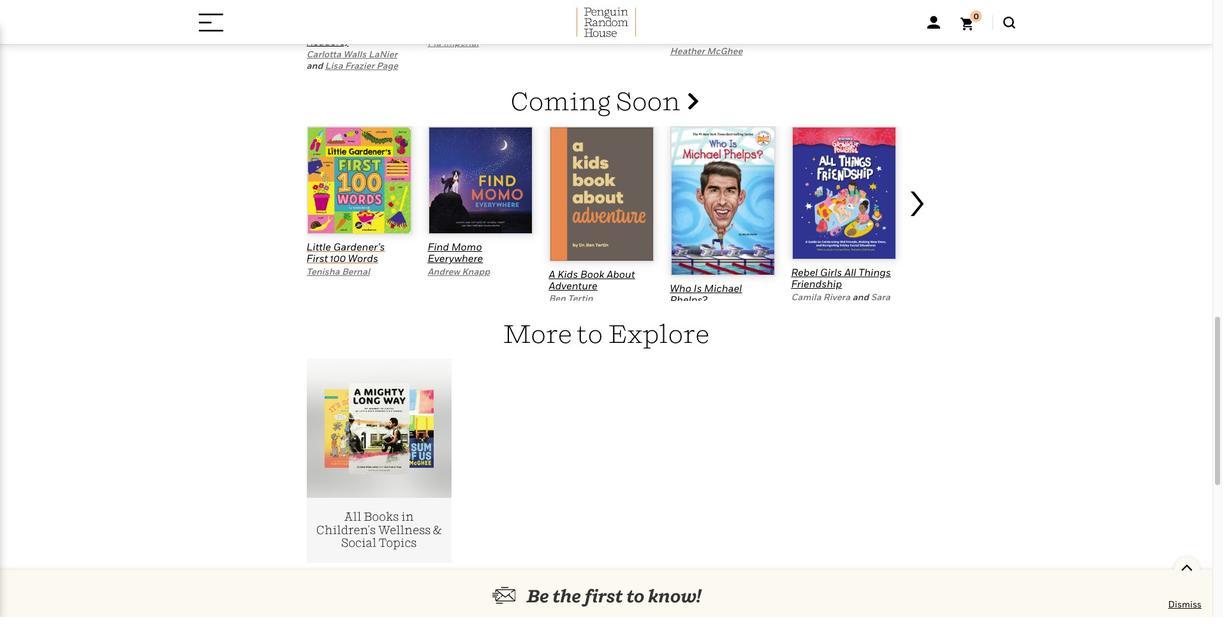 Task type: locate. For each thing, give the bounding box(es) containing it.
walls
[[343, 48, 367, 59]]

1 horizontal spatial (adapted
[[670, 20, 714, 33]]

📚
[[674, 595, 686, 606]]

readers) up heather
[[670, 32, 713, 44]]

all inside all books in children's wellness & social topics
[[344, 510, 362, 524]]

get personalized book recs 📚 link
[[527, 595, 686, 606]]

1 horizontal spatial readers)
[[670, 32, 713, 44]]

children's wellness & social topics image
[[325, 384, 434, 475]]

young inside 'the sum of us (adapted for young readers) heather mcghee'
[[732, 20, 762, 33]]

is
[[694, 282, 702, 295]]

tenisha
[[307, 266, 340, 277]]

a mighty long way (adapted for young readers) carlotta walls lanier and lisa frazier page
[[307, 11, 398, 71]]

shopping cart image
[[961, 10, 983, 31]]

young up the lanier
[[368, 23, 398, 36]]

readers) inside 'the sum of us (adapted for young readers) heather mcghee'
[[670, 32, 713, 44]]

0 horizontal spatial readers)
[[307, 35, 349, 48]]

get personalized book recs 📚
[[527, 595, 686, 606]]

(adapted inside 'the sum of us (adapted for young readers) heather mcghee'
[[670, 20, 714, 33]]

all
[[845, 266, 857, 279], [344, 510, 362, 524]]

coming soon link
[[511, 85, 699, 116]]

to
[[578, 318, 603, 349], [627, 586, 645, 607]]

personalized
[[547, 595, 618, 606]]

to down tertin in the left top of the page
[[578, 318, 603, 349]]

for inside 'the sum of us (adapted for young readers) heather mcghee'
[[716, 20, 730, 33]]

camila
[[792, 291, 822, 302]]

and
[[307, 60, 323, 71], [853, 291, 869, 302]]

a inside a mighty long way (adapted for young readers) carlotta walls lanier and lisa frazier page
[[307, 11, 313, 24]]

all books in children's wellness & social topics
[[317, 510, 442, 550]]

0 horizontal spatial to
[[578, 318, 603, 349]]

0 vertical spatial all
[[845, 266, 857, 279]]

for inside a mighty long way (adapted for young readers) carlotta walls lanier and lisa frazier page
[[353, 23, 366, 36]]

a inside a kids book about adventure ben tertin
[[549, 268, 556, 281]]

0 horizontal spatial (adapted
[[307, 23, 350, 36]]

1 horizontal spatial a
[[549, 268, 556, 281]]

know!
[[648, 586, 702, 607]]

be
[[527, 586, 549, 607]]

(adapted for sum
[[670, 20, 714, 33]]

sign in image
[[928, 16, 940, 29]]

a left mighty
[[307, 11, 313, 24]]

and left the 'sara'
[[853, 291, 869, 302]]

young inside a mighty long way (adapted for young readers) carlotta walls lanier and lisa frazier page
[[368, 23, 398, 36]]

search image
[[1004, 16, 1016, 28]]

young
[[732, 20, 762, 33], [368, 23, 398, 36]]

1 horizontal spatial young
[[732, 20, 762, 33]]

1 horizontal spatial to
[[627, 586, 645, 607]]

ben
[[549, 293, 566, 304]]

a left kids
[[549, 268, 556, 281]]

expand/collapse sign up banner image
[[1182, 558, 1194, 577]]

1 horizontal spatial all
[[845, 266, 857, 279]]

in
[[402, 510, 414, 524]]

to left the recs
[[627, 586, 645, 607]]

ben tertin link
[[549, 293, 593, 304]]

0 horizontal spatial a
[[307, 11, 313, 24]]

adventure
[[549, 280, 598, 292]]

young right of
[[732, 20, 762, 33]]

penguin random house image
[[577, 8, 637, 37]]

all right girls
[[845, 266, 857, 279]]

a mighty long way (adapted for young readers) image
[[307, 0, 412, 6]]

lanier
[[369, 48, 398, 59]]

find momo everywhere link
[[428, 241, 483, 265]]

1 vertical spatial all
[[344, 510, 362, 524]]

sara jin li link
[[792, 291, 891, 314]]

all inside the rebel girls all things friendship
[[845, 266, 857, 279]]

topics
[[379, 537, 417, 550]]

0 horizontal spatial for
[[353, 23, 366, 36]]

sara
[[871, 291, 891, 302]]

0 vertical spatial a
[[307, 11, 313, 24]]

&
[[433, 524, 442, 537]]

(adapted up carlotta
[[307, 23, 350, 36]]

all up social
[[344, 510, 362, 524]]

0 horizontal spatial young
[[368, 23, 398, 36]]

camila rivera and
[[792, 291, 871, 302]]

momo
[[452, 241, 482, 253]]

page
[[377, 60, 398, 71]]

andrew knapp link
[[428, 266, 490, 277]]

way
[[378, 11, 398, 24]]

knapp
[[462, 266, 490, 277]]

readers) up carlotta
[[307, 35, 349, 48]]

readers) for sum
[[670, 32, 713, 44]]

and down carlotta
[[307, 60, 323, 71]]

› link
[[907, 161, 932, 301]]

young for us
[[732, 20, 762, 33]]

(adapted inside a mighty long way (adapted for young readers) carlotta walls lanier and lisa frazier page
[[307, 23, 350, 36]]

tertin
[[568, 293, 593, 304]]

for up mcghee in the top of the page
[[716, 20, 730, 33]]

1 horizontal spatial and
[[853, 291, 869, 302]]

carlotta
[[307, 48, 341, 59]]

books
[[364, 510, 399, 524]]

(adapted up heather
[[670, 20, 714, 33]]

1 vertical spatial and
[[853, 291, 869, 302]]

who is michael phelps? link
[[670, 282, 743, 306]]

tenisha bernal link
[[307, 266, 370, 277]]

michael
[[705, 282, 743, 295]]

find
[[428, 241, 449, 253]]

andrew
[[428, 266, 460, 277]]

find momo everywhere andrew knapp
[[428, 241, 490, 277]]

0 horizontal spatial all
[[344, 510, 362, 524]]

social
[[342, 537, 377, 550]]

›
[[907, 167, 927, 228]]

1 vertical spatial a
[[549, 268, 556, 281]]

little gardener's first 100 words image
[[307, 126, 412, 235]]

for for of
[[716, 20, 730, 33]]

of
[[715, 8, 724, 21]]

phelps?
[[670, 294, 708, 306]]

pia imperial
[[428, 37, 479, 48]]

1 horizontal spatial for
[[716, 20, 730, 33]]

readers) inside a mighty long way (adapted for young readers) carlotta walls lanier and lisa frazier page
[[307, 35, 349, 48]]

0 horizontal spatial and
[[307, 60, 323, 71]]

for up walls
[[353, 23, 366, 36]]

words
[[348, 252, 379, 265]]

for
[[716, 20, 730, 33], [353, 23, 366, 36]]

rivera
[[824, 291, 851, 302]]

a for (adapted
[[307, 11, 313, 24]]

first
[[585, 586, 623, 607]]

0 vertical spatial and
[[307, 60, 323, 71]]



Task type: vqa. For each thing, say whether or not it's contained in the screenshot.
Kids
yes



Task type: describe. For each thing, give the bounding box(es) containing it.
rebel
[[792, 266, 818, 279]]

who is michael phelps? image
[[670, 126, 776, 276]]

who
[[670, 282, 692, 295]]

1 vertical spatial to
[[627, 586, 645, 607]]

kids
[[558, 268, 578, 281]]

pia imperial link
[[428, 37, 479, 48]]

0 vertical spatial to
[[578, 318, 603, 349]]

recs
[[648, 595, 672, 606]]

li
[[807, 303, 815, 314]]

the
[[553, 586, 581, 607]]

long
[[351, 11, 376, 24]]

little
[[307, 241, 331, 253]]

gardener's
[[334, 241, 385, 253]]

frazier
[[345, 60, 375, 71]]

everywhere
[[428, 252, 483, 265]]

more
[[503, 318, 573, 349]]

rebel girls all things friendship link
[[792, 266, 892, 291]]

be the first to know!
[[527, 586, 702, 607]]

young for way
[[368, 23, 398, 36]]

heather mcghee link
[[670, 45, 743, 56]]

the
[[670, 8, 688, 21]]

sum
[[690, 8, 712, 21]]

wellness
[[378, 524, 431, 537]]

for for long
[[353, 23, 366, 36]]

a mighty long way (adapted for young readers) link
[[307, 11, 398, 48]]

a kids book about adventure ben tertin
[[549, 268, 635, 304]]

rebel girls all things friendship image
[[792, 126, 897, 260]]

girls
[[821, 266, 843, 279]]

imperial
[[444, 37, 479, 48]]

little gardener's first 100 words link
[[307, 241, 385, 265]]

dismiss
[[1169, 599, 1202, 610]]

the sum of us (adapted for young readers) image
[[670, 0, 776, 2]]

explore
[[608, 318, 710, 349]]

children's
[[317, 524, 376, 537]]

about
[[607, 268, 635, 281]]

dismiss link
[[1169, 599, 1202, 611]]

bernal
[[342, 266, 370, 277]]

mcghee
[[707, 45, 743, 56]]

get
[[527, 595, 545, 606]]

camila rivera link
[[792, 291, 851, 302]]

us
[[726, 8, 739, 21]]

a kids book about adventure image
[[549, 126, 655, 262]]

things
[[859, 266, 892, 279]]

all books in children's wellness & social topics link
[[307, 359, 452, 564]]

coming soon
[[511, 85, 686, 116]]

the sum of us (adapted for young readers) heather mcghee
[[670, 8, 762, 56]]

find momo everywhere image
[[428, 126, 533, 235]]

lisa frazier page link
[[325, 60, 398, 71]]

little gardener's first 100 words tenisha bernal
[[307, 241, 385, 277]]

readers) for mighty
[[307, 35, 349, 48]]

carlotta walls lanier link
[[307, 48, 398, 59]]

heather
[[670, 45, 705, 56]]

and inside a mighty long way (adapted for young readers) carlotta walls lanier and lisa frazier page
[[307, 60, 323, 71]]

a kids book about adventure link
[[549, 268, 635, 292]]

book
[[581, 268, 605, 281]]

the sum of us (adapted for young readers) link
[[670, 8, 762, 44]]

pia
[[428, 37, 442, 48]]

who is michael phelps?
[[670, 282, 743, 306]]

mighty
[[315, 11, 349, 24]]

coming
[[511, 85, 611, 116]]

(adapted for mighty
[[307, 23, 350, 36]]

friendship
[[792, 278, 843, 291]]

sara jin li
[[792, 291, 891, 314]]

book
[[620, 595, 646, 606]]

jin
[[792, 303, 805, 314]]

rebel girls all things friendship
[[792, 266, 892, 291]]

my first positivity journal image
[[428, 0, 533, 6]]

soon
[[616, 85, 681, 116]]

first
[[307, 252, 328, 265]]

100
[[331, 252, 346, 265]]

a for adventure
[[549, 268, 556, 281]]

more to explore
[[503, 318, 710, 349]]



